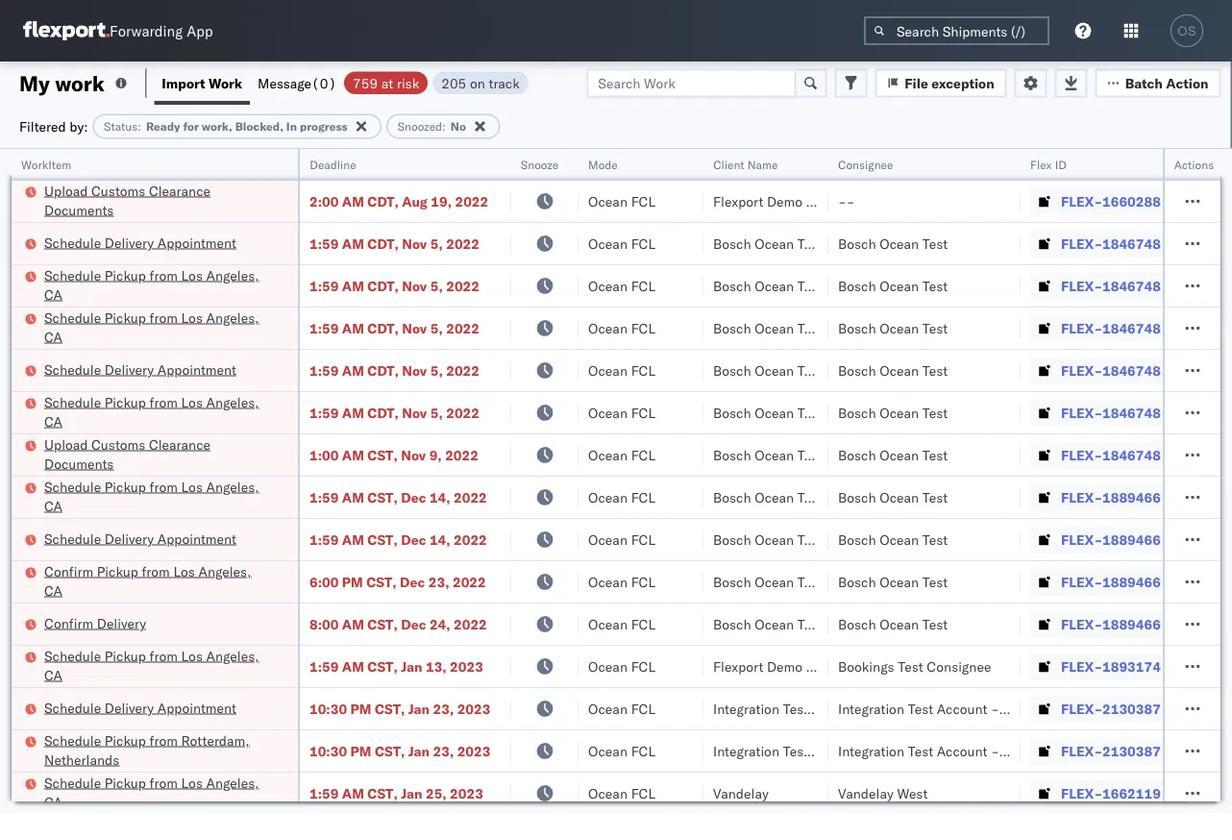 Task type: locate. For each thing, give the bounding box(es) containing it.
3 1846748 from the top
[[1103, 320, 1161, 336]]

1 vertical spatial clearance
[[149, 436, 211, 453]]

1 vertical spatial flexport demo consignee
[[713, 658, 871, 675]]

schedule
[[44, 234, 101, 251], [44, 267, 101, 284], [44, 309, 101, 326], [44, 361, 101, 378], [44, 394, 101, 410], [44, 478, 101, 495], [44, 530, 101, 547], [44, 647, 101, 664], [44, 699, 101, 716], [44, 732, 101, 749], [44, 774, 101, 791]]

jan left 25,
[[401, 785, 422, 802]]

2 ocean fcl from the top
[[588, 235, 656, 252]]

dec
[[401, 489, 426, 506], [401, 531, 426, 548], [400, 573, 425, 590], [401, 616, 426, 632]]

6 schedule pickup from los angeles, ca from the top
[[44, 774, 259, 810]]

angeles, for third 'schedule pickup from los angeles, ca' link from the top
[[206, 394, 259, 410]]

2 ca from the top
[[44, 328, 62, 345]]

from inside schedule pickup from rotterdam, netherlands
[[150, 732, 178, 749]]

2 1:59 from the top
[[310, 277, 339, 294]]

2 upload customs clearance documents link from the top
[[44, 435, 273, 473]]

from for schedule pickup from rotterdam, netherlands link
[[150, 732, 178, 749]]

6 schedule from the top
[[44, 478, 101, 495]]

2022 for fourth 'schedule pickup from los angeles, ca' link
[[454, 489, 487, 506]]

10:30 pm cst, jan 23, 2023
[[310, 700, 491, 717], [310, 743, 491, 759]]

ca for second 'schedule pickup from los angeles, ca' link from the bottom
[[44, 667, 62, 683]]

6 resize handle column header from the left
[[998, 149, 1021, 813]]

4 1:59 am cdt, nov 5, 2022 from the top
[[310, 362, 480, 379]]

10:30 pm cst, jan 23, 2023 up 1:59 am cst, jan 25, 2023
[[310, 743, 491, 759]]

1:59 for fourth 'schedule pickup from los angeles, ca' link
[[310, 489, 339, 506]]

2023 down 1:59 am cst, jan 13, 2023
[[457, 700, 491, 717]]

2130387 for schedule pickup from rotterdam, netherlands
[[1103, 743, 1161, 759]]

flex id
[[1030, 157, 1067, 172]]

cst, down 1:59 am cst, jan 13, 2023
[[375, 700, 405, 717]]

2 : from the left
[[442, 119, 446, 134]]

1:59 am cst, dec 14, 2022 down '1:00 am cst, nov 9, 2022'
[[310, 489, 487, 506]]

ca for 6th 'schedule pickup from los angeles, ca' link from the bottom
[[44, 286, 62, 303]]

2130387 down '1893174'
[[1103, 700, 1161, 717]]

schedule inside schedule pickup from rotterdam, netherlands
[[44, 732, 101, 749]]

flex-1846748 for second 'schedule pickup from los angeles, ca' link from the top
[[1061, 320, 1161, 336]]

dec left '24,'
[[401, 616, 426, 632]]

ca inside confirm pickup from los angeles, ca
[[44, 582, 62, 599]]

pm right 6:00 at the bottom
[[342, 573, 363, 590]]

6:00
[[310, 573, 339, 590]]

9 1:59 from the top
[[310, 785, 339, 802]]

1 lagerfeld from the top
[[1031, 700, 1088, 717]]

gvcu52 down msdu73 in the right of the page
[[1184, 700, 1232, 717]]

from
[[150, 267, 178, 284], [150, 309, 178, 326], [150, 394, 178, 410], [150, 478, 178, 495], [142, 563, 170, 580], [150, 647, 178, 664], [150, 732, 178, 749], [150, 774, 178, 791]]

4 schedule pickup from los angeles, ca from the top
[[44, 478, 259, 514]]

1 vertical spatial lagerfeld
[[1031, 743, 1088, 759]]

upload customs clearance documents button for 1:00 am cst, nov 9, 2022
[[44, 435, 273, 475]]

1:59 am cst, dec 14, 2022 for schedule pickup from los angeles, ca
[[310, 489, 487, 506]]

demo left bookings
[[767, 658, 803, 675]]

integration for schedule pickup from rotterdam, netherlands
[[838, 743, 905, 759]]

1 horizontal spatial vandelay
[[838, 785, 894, 802]]

angeles, for confirm pickup from los angeles, ca link
[[198, 563, 251, 580]]

ca for first 'schedule pickup from los angeles, ca' link from the bottom of the page
[[44, 793, 62, 810]]

integration down bookings
[[838, 700, 905, 717]]

flex-1660288 button
[[1030, 188, 1165, 215], [1030, 188, 1165, 215]]

1 ocean fcl from the top
[[588, 193, 656, 210]]

integration test account - karl lagerfeld for schedule delivery appointment
[[838, 700, 1088, 717]]

1 vertical spatial account
[[937, 743, 988, 759]]

7 ca from the top
[[44, 793, 62, 810]]

2 schedule delivery appointment from the top
[[44, 361, 236, 378]]

integration test account - karl lagerfeld up west at the right bottom of the page
[[838, 743, 1088, 759]]

cdt, for 6th 'schedule pickup from los angeles, ca' link from the bottom
[[367, 277, 399, 294]]

8 1:59 from the top
[[310, 658, 339, 675]]

lagerfeld down flex-1893174
[[1031, 700, 1088, 717]]

lagerfeld
[[1031, 700, 1088, 717], [1031, 743, 1088, 759]]

0 vertical spatial 14,
[[430, 489, 450, 506]]

11 schedule from the top
[[44, 774, 101, 791]]

vandelay for vandelay west
[[838, 785, 894, 802]]

: for status
[[138, 119, 141, 134]]

1 ceau75 from the top
[[1184, 235, 1232, 251]]

1 vertical spatial 2130387
[[1103, 743, 1161, 759]]

cdt, for third 'schedule pickup from los angeles, ca' link from the top
[[367, 404, 399, 421]]

dec up 6:00 pm cst, dec 23, 2022
[[401, 531, 426, 548]]

bosch
[[713, 235, 751, 252], [838, 235, 876, 252], [713, 277, 751, 294], [838, 277, 876, 294], [713, 320, 751, 336], [838, 320, 876, 336], [713, 362, 751, 379], [838, 362, 876, 379], [713, 404, 751, 421], [838, 404, 876, 421], [713, 446, 751, 463], [838, 446, 876, 463], [713, 489, 751, 506], [838, 489, 876, 506], [713, 531, 751, 548], [838, 531, 876, 548], [713, 573, 751, 590], [838, 573, 876, 590], [713, 616, 751, 632], [838, 616, 876, 632]]

upload customs clearance documents button
[[44, 181, 273, 222], [44, 435, 273, 475]]

lagerfeld up flex-1662119
[[1031, 743, 1088, 759]]

schedule pickup from los angeles, ca for second 'schedule pickup from los angeles, ca' link from the top
[[44, 309, 259, 345]]

1 upload customs clearance documents from the top
[[44, 182, 211, 218]]

rotterdam,
[[181, 732, 250, 749]]

1 schedule delivery appointment link from the top
[[44, 233, 236, 252]]

blocked,
[[235, 119, 283, 134]]

pickup inside confirm pickup from los angeles, ca
[[97, 563, 138, 580]]

5 1:59 am cdt, nov 5, 2022 from the top
[[310, 404, 480, 421]]

upload
[[44, 182, 88, 199], [44, 436, 88, 453]]

0 vertical spatial pm
[[342, 573, 363, 590]]

1:59 for third 'schedule pickup from los angeles, ca' link from the top
[[310, 404, 339, 421]]

6 ceau75 from the top
[[1184, 446, 1232, 463]]

flex-1846748 for 6th 'schedule pickup from los angeles, ca' link from the bottom
[[1061, 277, 1161, 294]]

resize handle column header for consignee
[[998, 149, 1021, 813]]

0 horizontal spatial :
[[138, 119, 141, 134]]

1 vertical spatial pm
[[350, 700, 371, 717]]

2 appointment from the top
[[157, 361, 236, 378]]

schedule delivery appointment for schedule delivery appointment link corresponding to third schedule delivery appointment button from the bottom
[[44, 361, 236, 378]]

ocean fcl for 'upload customs clearance documents' link associated with 1:00 am cst, nov 9, 2022
[[588, 446, 656, 463]]

0 vertical spatial upload customs clearance documents
[[44, 182, 211, 218]]

1 ca from the top
[[44, 286, 62, 303]]

from for first 'schedule pickup from los angeles, ca' link from the bottom of the page
[[150, 774, 178, 791]]

2022 for 2:00 am cdt, aug 19, 2022 'upload customs clearance documents' link
[[455, 193, 489, 210]]

0 vertical spatial gvcu52
[[1184, 700, 1232, 717]]

5 ceau75 from the top
[[1184, 404, 1232, 421]]

0 vertical spatial integration
[[838, 700, 905, 717]]

delivery
[[105, 234, 154, 251], [105, 361, 154, 378], [105, 530, 154, 547], [97, 615, 146, 632], [105, 699, 154, 716]]

flexport demo consignee for bookings
[[713, 658, 871, 675]]

dec for schedule delivery appointment
[[401, 531, 426, 548]]

-
[[838, 193, 847, 210], [847, 193, 855, 210], [991, 700, 1000, 717], [991, 743, 1000, 759]]

pm
[[342, 573, 363, 590], [350, 700, 371, 717], [350, 743, 371, 759]]

23, down 13, on the bottom of page
[[433, 700, 454, 717]]

integration up vandelay west
[[838, 743, 905, 759]]

1846748
[[1103, 235, 1161, 252], [1103, 277, 1161, 294], [1103, 320, 1161, 336], [1103, 362, 1161, 379], [1103, 404, 1161, 421], [1103, 446, 1161, 463]]

jan down 13, on the bottom of page
[[408, 700, 430, 717]]

demo
[[767, 193, 803, 210], [767, 658, 803, 675]]

forwarding
[[110, 22, 183, 40]]

clearance
[[149, 182, 211, 199], [149, 436, 211, 453]]

cst,
[[367, 446, 398, 463], [367, 489, 398, 506], [367, 531, 398, 548], [366, 573, 397, 590], [367, 616, 398, 632], [367, 658, 398, 675], [375, 700, 405, 717], [375, 743, 405, 759], [367, 785, 398, 802]]

pm for rotterdam,
[[350, 743, 371, 759]]

app
[[187, 22, 213, 40]]

9,
[[429, 446, 442, 463]]

confirm delivery link
[[44, 614, 146, 633]]

0 vertical spatial karl
[[1003, 700, 1028, 717]]

4 1:59 from the top
[[310, 362, 339, 379]]

3 lhuu78 from the top
[[1184, 573, 1232, 590]]

dec down '1:00 am cst, nov 9, 2022'
[[401, 489, 426, 506]]

10:30 for schedule delivery appointment
[[310, 700, 347, 717]]

1 vertical spatial upload customs clearance documents button
[[44, 435, 273, 475]]

ready
[[146, 119, 180, 134]]

demo down name
[[767, 193, 803, 210]]

10 schedule from the top
[[44, 732, 101, 749]]

2 flexport from the top
[[713, 658, 764, 675]]

angeles, for first 'schedule pickup from los angeles, ca' link from the bottom of the page
[[206, 774, 259, 791]]

confirm inside confirm delivery 'link'
[[44, 615, 93, 632]]

0 vertical spatial demo
[[767, 193, 803, 210]]

file exception button
[[875, 69, 1007, 98], [875, 69, 1007, 98]]

5 5, from the top
[[430, 404, 443, 421]]

1 vertical spatial karl
[[1003, 743, 1028, 759]]

2 integration test account - karl lagerfeld from the top
[[838, 743, 1088, 759]]

0 vertical spatial 10:30 pm cst, jan 23, 2023
[[310, 700, 491, 717]]

10:30 down 1:59 am cst, jan 13, 2023
[[310, 700, 347, 717]]

0 vertical spatial confirm
[[44, 563, 93, 580]]

flex- for 6th 'schedule pickup from los angeles, ca' link from the bottom
[[1061, 277, 1103, 294]]

1:59 am cdt, nov 5, 2022
[[310, 235, 480, 252], [310, 277, 480, 294], [310, 320, 480, 336], [310, 362, 480, 379], [310, 404, 480, 421]]

1 vertical spatial 10:30
[[310, 743, 347, 759]]

3 flex-1889466 from the top
[[1061, 573, 1161, 590]]

ocean
[[588, 193, 628, 210], [588, 235, 628, 252], [755, 235, 794, 252], [880, 235, 919, 252], [588, 277, 628, 294], [755, 277, 794, 294], [880, 277, 919, 294], [588, 320, 628, 336], [755, 320, 794, 336], [880, 320, 919, 336], [588, 362, 628, 379], [755, 362, 794, 379], [880, 362, 919, 379], [588, 404, 628, 421], [755, 404, 794, 421], [880, 404, 919, 421], [588, 446, 628, 463], [755, 446, 794, 463], [880, 446, 919, 463], [588, 489, 628, 506], [755, 489, 794, 506], [880, 489, 919, 506], [588, 531, 628, 548], [755, 531, 794, 548], [880, 531, 919, 548], [588, 573, 628, 590], [755, 573, 794, 590], [880, 573, 919, 590], [588, 616, 628, 632], [755, 616, 794, 632], [880, 616, 919, 632], [588, 658, 628, 675], [588, 700, 628, 717], [588, 743, 628, 759], [588, 785, 628, 802]]

14, up 6:00 pm cst, dec 23, 2022
[[430, 531, 450, 548]]

0 vertical spatial lagerfeld
[[1031, 700, 1088, 717]]

2 vertical spatial 23,
[[433, 743, 454, 759]]

1 vertical spatial documents
[[44, 455, 114, 472]]

jan left 13, on the bottom of page
[[401, 658, 422, 675]]

2022 for confirm pickup from los angeles, ca link
[[453, 573, 486, 590]]

gvcu52 for schedule delivery appointment
[[1184, 700, 1232, 717]]

from for 6th 'schedule pickup from los angeles, ca' link from the bottom
[[150, 267, 178, 284]]

1 flex-1846748 from the top
[[1061, 235, 1161, 252]]

abcd12
[[1184, 784, 1232, 801]]

confirm inside confirm pickup from los angeles, ca
[[44, 563, 93, 580]]

23, up 25,
[[433, 743, 454, 759]]

5 am from the top
[[342, 362, 364, 379]]

0 vertical spatial 2130387
[[1103, 700, 1161, 717]]

0 vertical spatial upload customs clearance documents button
[[44, 181, 273, 222]]

759
[[353, 74, 378, 91]]

integration for schedule delivery appointment
[[838, 700, 905, 717]]

demo for bookings
[[767, 658, 803, 675]]

1 schedule pickup from los angeles, ca from the top
[[44, 267, 259, 303]]

1:59 am cst, dec 14, 2022
[[310, 489, 487, 506], [310, 531, 487, 548]]

1 demo from the top
[[767, 193, 803, 210]]

2 2130387 from the top
[[1103, 743, 1161, 759]]

1 vertical spatial upload customs clearance documents
[[44, 436, 211, 472]]

1 10:30 pm cst, jan 23, 2023 from the top
[[310, 700, 491, 717]]

6 cdt, from the top
[[367, 404, 399, 421]]

3 schedule pickup from los angeles, ca link from the top
[[44, 393, 273, 431]]

9 schedule from the top
[[44, 699, 101, 716]]

gvcu52 up 'abcd12'
[[1184, 742, 1232, 759]]

cst, up 1:59 am cst, jan 13, 2023
[[367, 616, 398, 632]]

am
[[342, 193, 364, 210], [342, 235, 364, 252], [342, 277, 364, 294], [342, 320, 364, 336], [342, 362, 364, 379], [342, 404, 364, 421], [342, 446, 364, 463], [342, 489, 364, 506], [342, 531, 364, 548], [342, 616, 364, 632], [342, 658, 364, 675], [342, 785, 364, 802]]

1 upload from the top
[[44, 182, 88, 199]]

14, down 9,
[[430, 489, 450, 506]]

2 flex-2130387 from the top
[[1061, 743, 1161, 759]]

from for fourth 'schedule pickup from los angeles, ca' link
[[150, 478, 178, 495]]

14 ocean fcl from the top
[[588, 743, 656, 759]]

schedule for first 'schedule pickup from los angeles, ca' link from the bottom of the page
[[44, 774, 101, 791]]

confirm down confirm pickup from los angeles, ca
[[44, 615, 93, 632]]

23, up '24,'
[[428, 573, 449, 590]]

0 vertical spatial documents
[[44, 201, 114, 218]]

1 flexport from the top
[[713, 193, 764, 210]]

schedule for schedule delivery appointment link corresponding to third schedule delivery appointment button from the bottom
[[44, 361, 101, 378]]

1:59 am cst, jan 25, 2023
[[310, 785, 483, 802]]

flex-2130387 down flex-1893174
[[1061, 700, 1161, 717]]

2023
[[450, 658, 483, 675], [457, 700, 491, 717], [457, 743, 491, 759], [450, 785, 483, 802]]

2022
[[455, 193, 489, 210], [446, 235, 480, 252], [446, 277, 480, 294], [446, 320, 480, 336], [446, 362, 480, 379], [446, 404, 480, 421], [445, 446, 479, 463], [454, 489, 487, 506], [454, 531, 487, 548], [453, 573, 486, 590], [454, 616, 487, 632]]

dec up 8:00 am cst, dec 24, 2022
[[400, 573, 425, 590]]

205 on track
[[441, 74, 520, 91]]

schedule pickup from rotterdam, netherlands button
[[44, 731, 273, 771]]

1 upload customs clearance documents link from the top
[[44, 181, 273, 220]]

3 cdt, from the top
[[367, 277, 399, 294]]

14 flex- from the top
[[1061, 743, 1103, 759]]

documents
[[44, 201, 114, 218], [44, 455, 114, 472]]

1 vertical spatial integration
[[838, 743, 905, 759]]

flex-2130387 up flex-1662119
[[1061, 743, 1161, 759]]

snooze
[[521, 157, 559, 172]]

1:59 am cdt, nov 5, 2022 for third 'schedule pickup from los angeles, ca' link from the top
[[310, 404, 480, 421]]

0 vertical spatial clearance
[[149, 182, 211, 199]]

account for schedule pickup from rotterdam, netherlands
[[937, 743, 988, 759]]

1 schedule pickup from los angeles, ca link from the top
[[44, 266, 273, 304]]

pickup inside schedule pickup from rotterdam, netherlands
[[105, 732, 146, 749]]

schedule delivery appointment link for third schedule delivery appointment button from the bottom
[[44, 360, 236, 379]]

0 vertical spatial 10:30
[[310, 700, 347, 717]]

jan up 25,
[[408, 743, 430, 759]]

schedule delivery appointment link
[[44, 233, 236, 252], [44, 360, 236, 379], [44, 529, 236, 548], [44, 698, 236, 718]]

4 schedule delivery appointment link from the top
[[44, 698, 236, 718]]

10:30 for schedule pickup from rotterdam, netherlands
[[310, 743, 347, 759]]

2130387 up 1662119
[[1103, 743, 1161, 759]]

filtered
[[19, 118, 66, 135]]

1 vertical spatial upload customs clearance documents link
[[44, 435, 273, 473]]

19,
[[431, 193, 452, 210]]

23, for rotterdam,
[[433, 743, 454, 759]]

work
[[55, 70, 105, 96]]

2 cdt, from the top
[[367, 235, 399, 252]]

: left no
[[442, 119, 446, 134]]

1 documents from the top
[[44, 201, 114, 218]]

2 account from the top
[[937, 743, 988, 759]]

4 lhuu78 from the top
[[1184, 615, 1232, 632]]

1 horizontal spatial :
[[442, 119, 446, 134]]

angeles, inside confirm pickup from los angeles, ca
[[198, 563, 251, 580]]

2022 for 'upload customs clearance documents' link associated with 1:00 am cst, nov 9, 2022
[[445, 446, 479, 463]]

appointment
[[157, 234, 236, 251], [157, 361, 236, 378], [157, 530, 236, 547], [157, 699, 236, 716]]

2 1889466 from the top
[[1103, 531, 1161, 548]]

resize handle column header for client name
[[806, 149, 829, 813]]

10:30 pm cst, jan 23, 2023 for schedule pickup from rotterdam, netherlands
[[310, 743, 491, 759]]

1 vertical spatial flex-2130387
[[1061, 743, 1161, 759]]

2130387
[[1103, 700, 1161, 717], [1103, 743, 1161, 759]]

upload customs clearance documents
[[44, 182, 211, 218], [44, 436, 211, 472]]

from inside confirm pickup from los angeles, ca
[[142, 563, 170, 580]]

3 flex- from the top
[[1061, 277, 1103, 294]]

consignee button
[[829, 153, 1002, 172]]

1 lhuu78 from the top
[[1184, 488, 1232, 505]]

3 schedule from the top
[[44, 309, 101, 326]]

flex-2130387 button
[[1030, 695, 1165, 722], [1030, 695, 1165, 722], [1030, 738, 1165, 765], [1030, 738, 1165, 765]]

os
[[1178, 24, 1196, 38]]

cdt,
[[367, 193, 399, 210], [367, 235, 399, 252], [367, 277, 399, 294], [367, 320, 399, 336], [367, 362, 399, 379], [367, 404, 399, 421]]

cst, left 25,
[[367, 785, 398, 802]]

upload customs clearance documents link for 2:00 am cdt, aug 19, 2022
[[44, 181, 273, 220]]

1 vertical spatial gvcu52
[[1184, 742, 1232, 759]]

flexport
[[713, 193, 764, 210], [713, 658, 764, 675]]

test
[[798, 235, 823, 252], [923, 235, 948, 252], [798, 277, 823, 294], [923, 277, 948, 294], [798, 320, 823, 336], [923, 320, 948, 336], [798, 362, 823, 379], [923, 362, 948, 379], [798, 404, 823, 421], [923, 404, 948, 421], [798, 446, 823, 463], [923, 446, 948, 463], [798, 489, 823, 506], [923, 489, 948, 506], [798, 531, 823, 548], [923, 531, 948, 548], [798, 573, 823, 590], [923, 573, 948, 590], [798, 616, 823, 632], [923, 616, 948, 632], [898, 658, 923, 675], [908, 700, 933, 717], [908, 743, 933, 759]]

1 vertical spatial integration test account - karl lagerfeld
[[838, 743, 1088, 759]]

6 1:59 from the top
[[310, 489, 339, 506]]

1:59 am cdt, nov 5, 2022 for 6th 'schedule pickup from los angeles, ca' link from the bottom
[[310, 277, 480, 294]]

1889466 for schedule pickup from los angeles, ca
[[1103, 489, 1161, 506]]

3 ca from the top
[[44, 413, 62, 430]]

2 upload from the top
[[44, 436, 88, 453]]

2 vertical spatial pm
[[350, 743, 371, 759]]

0 vertical spatial upload
[[44, 182, 88, 199]]

1 flex-2130387 from the top
[[1061, 700, 1161, 717]]

dec for confirm pickup from los angeles, ca
[[400, 573, 425, 590]]

4 flex-1846748 from the top
[[1061, 362, 1161, 379]]

deadline
[[310, 157, 356, 172]]

0 horizontal spatial vandelay
[[713, 785, 769, 802]]

1 vertical spatial flexport
[[713, 658, 764, 675]]

14,
[[430, 489, 450, 506], [430, 531, 450, 548]]

: left ready
[[138, 119, 141, 134]]

10 am from the top
[[342, 616, 364, 632]]

9 am from the top
[[342, 531, 364, 548]]

1 confirm from the top
[[44, 563, 93, 580]]

cdt, for 2:00 am cdt, aug 19, 2022 'upload customs clearance documents' link
[[367, 193, 399, 210]]

5 resize handle column header from the left
[[806, 149, 829, 813]]

integration test account - karl lagerfeld down bookings test consignee
[[838, 700, 1088, 717]]

2 upload customs clearance documents from the top
[[44, 436, 211, 472]]

1 flex- from the top
[[1061, 193, 1103, 210]]

angeles,
[[206, 267, 259, 284], [206, 309, 259, 326], [206, 394, 259, 410], [206, 478, 259, 495], [198, 563, 251, 580], [206, 647, 259, 664], [206, 774, 259, 791]]

karl for schedule pickup from rotterdam, netherlands
[[1003, 743, 1028, 759]]

5 ca from the top
[[44, 582, 62, 599]]

integration test account - karl lagerfeld
[[838, 700, 1088, 717], [838, 743, 1088, 759]]

0 vertical spatial customs
[[91, 182, 145, 199]]

1 vertical spatial 14,
[[430, 531, 450, 548]]

2 1:59 am cst, dec 14, 2022 from the top
[[310, 531, 487, 548]]

bosch ocean test
[[713, 235, 823, 252], [838, 235, 948, 252], [713, 277, 823, 294], [838, 277, 948, 294], [713, 320, 823, 336], [838, 320, 948, 336], [713, 362, 823, 379], [838, 362, 948, 379], [713, 404, 823, 421], [838, 404, 948, 421], [713, 446, 823, 463], [838, 446, 948, 463], [713, 489, 823, 506], [838, 489, 948, 506], [713, 531, 823, 548], [838, 531, 948, 548], [713, 573, 823, 590], [838, 573, 948, 590], [713, 616, 823, 632], [838, 616, 948, 632]]

jan for 1st schedule delivery appointment button from the bottom of the page's schedule delivery appointment link
[[408, 700, 430, 717]]

0 vertical spatial upload customs clearance documents link
[[44, 181, 273, 220]]

1 vertical spatial demo
[[767, 658, 803, 675]]

2022 for second 'schedule pickup from los angeles, ca' link from the top
[[446, 320, 480, 336]]

1 vertical spatial confirm
[[44, 615, 93, 632]]

2 10:30 from the top
[[310, 743, 347, 759]]

cst, down '1:00 am cst, nov 9, 2022'
[[367, 489, 398, 506]]

jan
[[401, 658, 422, 675], [408, 700, 430, 717], [408, 743, 430, 759], [401, 785, 422, 802]]

10:30 up 1:59 am cst, jan 25, 2023
[[310, 743, 347, 759]]

flex-1846748 for third 'schedule pickup from los angeles, ca' link from the top
[[1061, 404, 1161, 421]]

10:30 pm cst, jan 23, 2023 down 1:59 am cst, jan 13, 2023
[[310, 700, 491, 717]]

ocean fcl for 6th 'schedule pickup from los angeles, ca' link from the bottom
[[588, 277, 656, 294]]

appointment for schedule delivery appointment link corresponding to third schedule delivery appointment button from the bottom
[[157, 361, 236, 378]]

batch action
[[1125, 74, 1209, 91]]

schedule pickup from los angeles, ca for third 'schedule pickup from los angeles, ca' link from the top
[[44, 394, 259, 430]]

pm down 1:59 am cst, jan 13, 2023
[[350, 700, 371, 717]]

documents for 1:00
[[44, 455, 114, 472]]

flex- for first 'schedule pickup from los angeles, ca' link from the bottom of the page
[[1061, 785, 1103, 802]]

10 ocean fcl from the top
[[588, 573, 656, 590]]

1 cdt, from the top
[[367, 193, 399, 210]]

0 vertical spatial integration test account - karl lagerfeld
[[838, 700, 1088, 717]]

13 ocean fcl from the top
[[588, 700, 656, 717]]

status : ready for work, blocked, in progress
[[104, 119, 348, 134]]

schedule delivery appointment link for fourth schedule delivery appointment button from the bottom
[[44, 233, 236, 252]]

1 vertical spatial upload
[[44, 436, 88, 453]]

delivery inside 'link'
[[97, 615, 146, 632]]

pm up 1:59 am cst, jan 25, 2023
[[350, 743, 371, 759]]

0 vertical spatial flex-2130387
[[1061, 700, 1161, 717]]

flexport for bookings test consignee
[[713, 658, 764, 675]]

0 vertical spatial 1:59 am cst, dec 14, 2022
[[310, 489, 487, 506]]

cst, up 1:59 am cst, jan 25, 2023
[[375, 743, 405, 759]]

2 clearance from the top
[[149, 436, 211, 453]]

2 vandelay from the left
[[838, 785, 894, 802]]

1889466
[[1103, 489, 1161, 506], [1103, 531, 1161, 548], [1103, 573, 1161, 590], [1103, 616, 1161, 632]]

schedule pickup from los angeles, ca button
[[44, 266, 273, 306], [44, 308, 273, 348], [44, 393, 273, 433], [44, 477, 273, 518], [44, 646, 273, 687], [44, 773, 273, 813]]

flex-2130387 for schedule delivery appointment
[[1061, 700, 1161, 717]]

1 integration from the top
[[838, 700, 905, 717]]

0 vertical spatial account
[[937, 700, 988, 717]]

4 ca from the top
[[44, 497, 62, 514]]

ocean fcl
[[588, 193, 656, 210], [588, 235, 656, 252], [588, 277, 656, 294], [588, 320, 656, 336], [588, 362, 656, 379], [588, 404, 656, 421], [588, 446, 656, 463], [588, 489, 656, 506], [588, 531, 656, 548], [588, 573, 656, 590], [588, 616, 656, 632], [588, 658, 656, 675], [588, 700, 656, 717], [588, 743, 656, 759], [588, 785, 656, 802]]

ca
[[44, 286, 62, 303], [44, 328, 62, 345], [44, 413, 62, 430], [44, 497, 62, 514], [44, 582, 62, 599], [44, 667, 62, 683], [44, 793, 62, 810]]

15 flex- from the top
[[1061, 785, 1103, 802]]

1 vertical spatial 10:30 pm cst, jan 23, 2023
[[310, 743, 491, 759]]

4 schedule pickup from los angeles, ca button from the top
[[44, 477, 273, 518]]

jan for schedule pickup from rotterdam, netherlands link
[[408, 743, 430, 759]]

clearance for 1:00 am cst, nov 9, 2022
[[149, 436, 211, 453]]

0 vertical spatial flexport demo consignee
[[713, 193, 871, 210]]

8 schedule from the top
[[44, 647, 101, 664]]

resize handle column header
[[275, 149, 298, 813], [488, 149, 511, 813], [556, 149, 579, 813], [681, 149, 704, 813], [806, 149, 829, 813], [998, 149, 1021, 813], [1152, 149, 1175, 813], [1198, 149, 1221, 813]]

status
[[104, 119, 138, 134]]

1:59 am cst, dec 14, 2022 up 6:00 pm cst, dec 23, 2022
[[310, 531, 487, 548]]

schedule delivery appointment button
[[44, 233, 236, 254], [44, 360, 236, 381], [44, 529, 236, 550], [44, 698, 236, 719]]

lagerfeld for schedule delivery appointment
[[1031, 700, 1088, 717]]

lagerfeld for schedule pickup from rotterdam, netherlands
[[1031, 743, 1088, 759]]

1 vertical spatial 1:59 am cst, dec 14, 2022
[[310, 531, 487, 548]]

angeles, for second 'schedule pickup from los angeles, ca' link from the top
[[206, 309, 259, 326]]

25,
[[426, 785, 447, 802]]

schedule delivery appointment
[[44, 234, 236, 251], [44, 361, 236, 378], [44, 530, 236, 547], [44, 699, 236, 716]]

confirm up 'confirm delivery'
[[44, 563, 93, 580]]

0 vertical spatial flexport
[[713, 193, 764, 210]]

7 1:59 from the top
[[310, 531, 339, 548]]

6 ca from the top
[[44, 667, 62, 683]]

1 vertical spatial customs
[[91, 436, 145, 453]]

0 vertical spatial 23,
[[428, 573, 449, 590]]

schedule for third 'schedule pickup from los angeles, ca' link from the top
[[44, 394, 101, 410]]

upload customs clearance documents link for 1:00 am cst, nov 9, 2022
[[44, 435, 273, 473]]

confirm
[[44, 563, 93, 580], [44, 615, 93, 632]]



Task type: describe. For each thing, give the bounding box(es) containing it.
14, for schedule pickup from los angeles, ca
[[430, 489, 450, 506]]

my work
[[19, 70, 105, 96]]

clearance for 2:00 am cdt, aug 19, 2022
[[149, 182, 211, 199]]

appointment for 1st schedule delivery appointment button from the bottom of the page's schedule delivery appointment link
[[157, 699, 236, 716]]

6 schedule pickup from los angeles, ca link from the top
[[44, 773, 273, 812]]

import work button
[[154, 62, 250, 105]]

2 schedule pickup from los angeles, ca button from the top
[[44, 308, 273, 348]]

5 flex- from the top
[[1061, 362, 1103, 379]]

resize handle column header for mode
[[681, 149, 704, 813]]

ocean fcl for 1st schedule delivery appointment button from the bottom of the page's schedule delivery appointment link
[[588, 700, 656, 717]]

schedule delivery appointment link for 1st schedule delivery appointment button from the bottom of the page
[[44, 698, 236, 718]]

schedule delivery appointment for 1st schedule delivery appointment button from the bottom of the page's schedule delivery appointment link
[[44, 699, 236, 716]]

west
[[897, 785, 928, 802]]

track
[[489, 74, 520, 91]]

angeles, for 6th 'schedule pickup from los angeles, ca' link from the bottom
[[206, 267, 259, 284]]

from for third 'schedule pickup from los angeles, ca' link from the top
[[150, 394, 178, 410]]

action
[[1166, 74, 1209, 91]]

work,
[[202, 119, 232, 134]]

3 resize handle column header from the left
[[556, 149, 579, 813]]

cst, up 6:00 pm cst, dec 23, 2022
[[367, 531, 398, 548]]

confirm delivery
[[44, 615, 146, 632]]

in
[[286, 119, 297, 134]]

5 schedule pickup from los angeles, ca link from the top
[[44, 646, 273, 685]]

1:00
[[310, 446, 339, 463]]

6:00 pm cst, dec 23, 2022
[[310, 573, 486, 590]]

resize handle column header for workitem
[[275, 149, 298, 813]]

14 fcl from the top
[[631, 743, 656, 759]]

24,
[[430, 616, 450, 632]]

1 5, from the top
[[430, 235, 443, 252]]

flex- for 1st schedule delivery appointment button from the bottom of the page's schedule delivery appointment link
[[1061, 700, 1103, 717]]

ca for confirm pickup from los angeles, ca link
[[44, 582, 62, 599]]

8 fcl from the top
[[631, 489, 656, 506]]

resize handle column header for deadline
[[488, 149, 511, 813]]

(0)
[[311, 74, 336, 91]]

schedule delivery appointment for schedule delivery appointment link for second schedule delivery appointment button from the bottom
[[44, 530, 236, 547]]

3 fcl from the top
[[631, 277, 656, 294]]

confirm pickup from los angeles, ca link
[[44, 562, 273, 600]]

14, for schedule delivery appointment
[[430, 531, 450, 548]]

2023 right 13, on the bottom of page
[[450, 658, 483, 675]]

confirm for confirm pickup from los angeles, ca
[[44, 563, 93, 580]]

appointment for schedule delivery appointment link for fourth schedule delivery appointment button from the bottom
[[157, 234, 236, 251]]

confirm for confirm delivery
[[44, 615, 93, 632]]

actions
[[1175, 157, 1214, 172]]

1:59 am cst, jan 13, 2023
[[310, 658, 483, 675]]

workitem button
[[12, 153, 279, 172]]

angeles, for second 'schedule pickup from los angeles, ca' link from the bottom
[[206, 647, 259, 664]]

message
[[258, 74, 311, 91]]

vandelay west
[[838, 785, 928, 802]]

schedule pickup from rotterdam, netherlands link
[[44, 731, 273, 769]]

1:59 for schedule delivery appointment link for second schedule delivery appointment button from the bottom
[[310, 531, 339, 548]]

container numbers
[[1184, 149, 1232, 179]]

resize handle column header for flex id
[[1152, 149, 1175, 813]]

upload for 2:00 am cdt, aug 19, 2022
[[44, 182, 88, 199]]

ocean fcl for schedule delivery appointment link for second schedule delivery appointment button from the bottom
[[588, 531, 656, 548]]

2:00 am cdt, aug 19, 2022
[[310, 193, 489, 210]]

os button
[[1165, 9, 1209, 53]]

file exception
[[905, 74, 995, 91]]

confirm pickup from los angeles, ca button
[[44, 562, 273, 602]]

no
[[451, 119, 466, 134]]

schedule for 1st schedule delivery appointment button from the bottom of the page's schedule delivery appointment link
[[44, 699, 101, 716]]

flex-1662119
[[1061, 785, 1161, 802]]

8 am from the top
[[342, 489, 364, 506]]

schedule pickup from rotterdam, netherlands
[[44, 732, 250, 768]]

11 flex- from the top
[[1061, 616, 1103, 632]]

forwarding app
[[110, 22, 213, 40]]

2022 for third 'schedule pickup from los angeles, ca' link from the top
[[446, 404, 480, 421]]

for
[[183, 119, 199, 134]]

6 schedule pickup from los angeles, ca button from the top
[[44, 773, 273, 813]]

schedule for second 'schedule pickup from los angeles, ca' link from the bottom
[[44, 647, 101, 664]]

3 ceau75 from the top
[[1184, 319, 1232, 336]]

batch action button
[[1095, 69, 1221, 98]]

12 fcl from the top
[[631, 658, 656, 675]]

schedule pickup from los angeles, ca for fourth 'schedule pickup from los angeles, ca' link
[[44, 478, 259, 514]]

from for second 'schedule pickup from los angeles, ca' link from the bottom
[[150, 647, 178, 664]]

confirm delivery button
[[44, 614, 146, 635]]

2023 up 1:59 am cst, jan 25, 2023
[[457, 743, 491, 759]]

5 cdt, from the top
[[367, 362, 399, 379]]

10 fcl from the top
[[631, 573, 656, 590]]

1:00 am cst, nov 9, 2022
[[310, 446, 479, 463]]

karl for schedule delivery appointment
[[1003, 700, 1028, 717]]

container
[[1184, 149, 1232, 164]]

flex id button
[[1021, 153, 1155, 172]]

appointment for schedule delivery appointment link for second schedule delivery appointment button from the bottom
[[157, 530, 236, 547]]

1893174
[[1103, 658, 1161, 675]]

import work
[[162, 74, 242, 91]]

caiu79
[[1184, 192, 1232, 209]]

flex-1893174
[[1061, 658, 1161, 675]]

msdu73
[[1184, 657, 1232, 674]]

los inside confirm pickup from los angeles, ca
[[173, 563, 195, 580]]

1 1846748 from the top
[[1103, 235, 1161, 252]]

flex- for second 'schedule pickup from los angeles, ca' link from the top
[[1061, 320, 1103, 336]]

4 ceau75 from the top
[[1184, 361, 1232, 378]]

2 flex- from the top
[[1061, 235, 1103, 252]]

4 schedule delivery appointment button from the top
[[44, 698, 236, 719]]

12 am from the top
[[342, 785, 364, 802]]

--
[[838, 193, 855, 210]]

by:
[[70, 118, 88, 135]]

documents for 2:00
[[44, 201, 114, 218]]

1:59 am cdt, nov 5, 2022 for second 'schedule pickup from los angeles, ca' link from the top
[[310, 320, 480, 336]]

client name button
[[704, 153, 809, 172]]

jan for first 'schedule pickup from los angeles, ca' link from the bottom of the page
[[401, 785, 422, 802]]

1:59 for first 'schedule pickup from los angeles, ca' link from the bottom of the page
[[310, 785, 339, 802]]

aug
[[402, 193, 428, 210]]

consignee inside button
[[838, 157, 894, 172]]

flex- for 'upload customs clearance documents' link associated with 1:00 am cst, nov 9, 2022
[[1061, 446, 1103, 463]]

2 1846748 from the top
[[1103, 277, 1161, 294]]

schedule for fourth 'schedule pickup from los angeles, ca' link
[[44, 478, 101, 495]]

from for confirm pickup from los angeles, ca link
[[142, 563, 170, 580]]

numbers
[[1184, 165, 1232, 179]]

filtered by:
[[19, 118, 88, 135]]

1 1:59 from the top
[[310, 235, 339, 252]]

flex-2130387 for schedule pickup from rotterdam, netherlands
[[1061, 743, 1161, 759]]

schedule for second 'schedule pickup from los angeles, ca' link from the top
[[44, 309, 101, 326]]

2:00
[[310, 193, 339, 210]]

5, for 6th 'schedule pickup from los angeles, ca' link from the bottom
[[430, 277, 443, 294]]

4 5, from the top
[[430, 362, 443, 379]]

id
[[1055, 157, 1067, 172]]

exception
[[932, 74, 995, 91]]

cdt, for second 'schedule pickup from los angeles, ca' link from the top
[[367, 320, 399, 336]]

5 fcl from the top
[[631, 362, 656, 379]]

ca for second 'schedule pickup from los angeles, ca' link from the top
[[44, 328, 62, 345]]

client
[[713, 157, 744, 172]]

2023 right 25,
[[450, 785, 483, 802]]

8 resize handle column header from the left
[[1198, 149, 1221, 813]]

message (0)
[[258, 74, 336, 91]]

snoozed
[[398, 119, 442, 134]]

name
[[747, 157, 778, 172]]

flexport for --
[[713, 193, 764, 210]]

5 ocean fcl from the top
[[588, 362, 656, 379]]

cst, up 8:00 am cst, dec 24, 2022
[[366, 573, 397, 590]]

4 fcl from the top
[[631, 320, 656, 336]]

risk
[[397, 74, 419, 91]]

at
[[381, 74, 393, 91]]

1662119
[[1103, 785, 1161, 802]]

2 am from the top
[[342, 235, 364, 252]]

7 fcl from the top
[[631, 446, 656, 463]]

5 schedule pickup from los angeles, ca button from the top
[[44, 646, 273, 687]]

1 fcl from the top
[[631, 193, 656, 210]]

1 schedule pickup from los angeles, ca button from the top
[[44, 266, 273, 306]]

progress
[[300, 119, 348, 134]]

deadline button
[[300, 153, 492, 172]]

1889466 for confirm pickup from los angeles, ca
[[1103, 573, 1161, 590]]

9 fcl from the top
[[631, 531, 656, 548]]

flex- for schedule pickup from rotterdam, netherlands link
[[1061, 743, 1103, 759]]

4 flex-1889466 from the top
[[1061, 616, 1161, 632]]

205
[[441, 74, 466, 91]]

schedule pickup from los angeles, ca for second 'schedule pickup from los angeles, ca' link from the bottom
[[44, 647, 259, 683]]

mode button
[[579, 153, 684, 172]]

schedule pickup from los angeles, ca for first 'schedule pickup from los angeles, ca' link from the bottom of the page
[[44, 774, 259, 810]]

ca for third 'schedule pickup from los angeles, ca' link from the top
[[44, 413, 62, 430]]

on
[[470, 74, 485, 91]]

: for snoozed
[[442, 119, 446, 134]]

work
[[209, 74, 242, 91]]

8:00
[[310, 616, 339, 632]]

3 am from the top
[[342, 277, 364, 294]]

1 1:59 am cdt, nov 5, 2022 from the top
[[310, 235, 480, 252]]

schedule delivery appointment for schedule delivery appointment link for fourth schedule delivery appointment button from the bottom
[[44, 234, 236, 251]]

759 at risk
[[353, 74, 419, 91]]

netherlands
[[44, 751, 119, 768]]

23, for los
[[428, 573, 449, 590]]

2 schedule delivery appointment button from the top
[[44, 360, 236, 381]]

3 schedule pickup from los angeles, ca button from the top
[[44, 393, 273, 433]]

15 fcl from the top
[[631, 785, 656, 802]]

cst, left 9,
[[367, 446, 398, 463]]

schedule for schedule delivery appointment link for second schedule delivery appointment button from the bottom
[[44, 530, 101, 547]]

cst, down 8:00 am cst, dec 24, 2022
[[367, 658, 398, 675]]

schedule delivery appointment link for second schedule delivery appointment button from the bottom
[[44, 529, 236, 548]]

2 ceau75 from the top
[[1184, 277, 1232, 294]]

vandelay for vandelay
[[713, 785, 769, 802]]

6 am from the top
[[342, 404, 364, 421]]

confirm pickup from los angeles, ca
[[44, 563, 251, 599]]

11 ocean fcl from the top
[[588, 616, 656, 632]]

my
[[19, 70, 50, 96]]

snoozed : no
[[398, 119, 466, 134]]

1660288
[[1103, 193, 1161, 210]]

11 am from the top
[[342, 658, 364, 675]]

4 1846748 from the top
[[1103, 362, 1161, 379]]

customs for 1:00 am cst, nov 9, 2022
[[91, 436, 145, 453]]

6 fcl from the top
[[631, 404, 656, 421]]

account for schedule delivery appointment
[[937, 700, 988, 717]]

lhuu78 for confirm pickup from los angeles, ca
[[1184, 573, 1232, 590]]

7 am from the top
[[342, 446, 364, 463]]

ocean fcl for second 'schedule pickup from los angeles, ca' link from the bottom
[[588, 658, 656, 675]]

4 schedule pickup from los angeles, ca link from the top
[[44, 477, 273, 516]]

4 1889466 from the top
[[1103, 616, 1161, 632]]

bookings test consignee
[[838, 658, 991, 675]]

ocean fcl for confirm pickup from los angeles, ca link
[[588, 573, 656, 590]]

forwarding app link
[[23, 21, 213, 40]]

flexport. image
[[23, 21, 110, 40]]

11 fcl from the top
[[631, 616, 656, 632]]

workitem
[[21, 157, 71, 172]]

Search Shipments (/) text field
[[864, 16, 1050, 45]]

2 schedule pickup from los angeles, ca link from the top
[[44, 308, 273, 347]]

1:59 for second 'schedule pickup from los angeles, ca' link from the bottom
[[310, 658, 339, 675]]

4 am from the top
[[342, 320, 364, 336]]

flex- for second 'schedule pickup from los angeles, ca' link from the bottom
[[1061, 658, 1103, 675]]

ocean fcl for schedule pickup from rotterdam, netherlands link
[[588, 743, 656, 759]]

Search Work text field
[[587, 69, 796, 98]]

2130387 for schedule delivery appointment
[[1103, 700, 1161, 717]]

10:30 pm cst, jan 23, 2023 for schedule delivery appointment
[[310, 700, 491, 717]]

from for second 'schedule pickup from los angeles, ca' link from the top
[[150, 309, 178, 326]]

ocean fcl for first 'schedule pickup from los angeles, ca' link from the bottom of the page
[[588, 785, 656, 802]]

2 fcl from the top
[[631, 235, 656, 252]]

3 schedule delivery appointment button from the top
[[44, 529, 236, 550]]

1 am from the top
[[342, 193, 364, 210]]

flex
[[1030, 157, 1052, 172]]

container numbers button
[[1175, 145, 1232, 180]]

13 fcl from the top
[[631, 700, 656, 717]]

5 1846748 from the top
[[1103, 404, 1161, 421]]

1889466 for schedule delivery appointment
[[1103, 531, 1161, 548]]

1 vertical spatial 23,
[[433, 700, 454, 717]]

13,
[[426, 658, 447, 675]]

upload for 1:00 am cst, nov 9, 2022
[[44, 436, 88, 453]]

schedule for 6th 'schedule pickup from los angeles, ca' link from the bottom
[[44, 267, 101, 284]]

upload customs clearance documents for 1:00 am cst, nov 9, 2022
[[44, 436, 211, 472]]

mode
[[588, 157, 618, 172]]

8:00 am cst, dec 24, 2022
[[310, 616, 487, 632]]

flex-1660288
[[1061, 193, 1161, 210]]

1 schedule delivery appointment button from the top
[[44, 233, 236, 254]]

6 1846748 from the top
[[1103, 446, 1161, 463]]



Task type: vqa. For each thing, say whether or not it's contained in the screenshot.
12th Ocean FCL
yes



